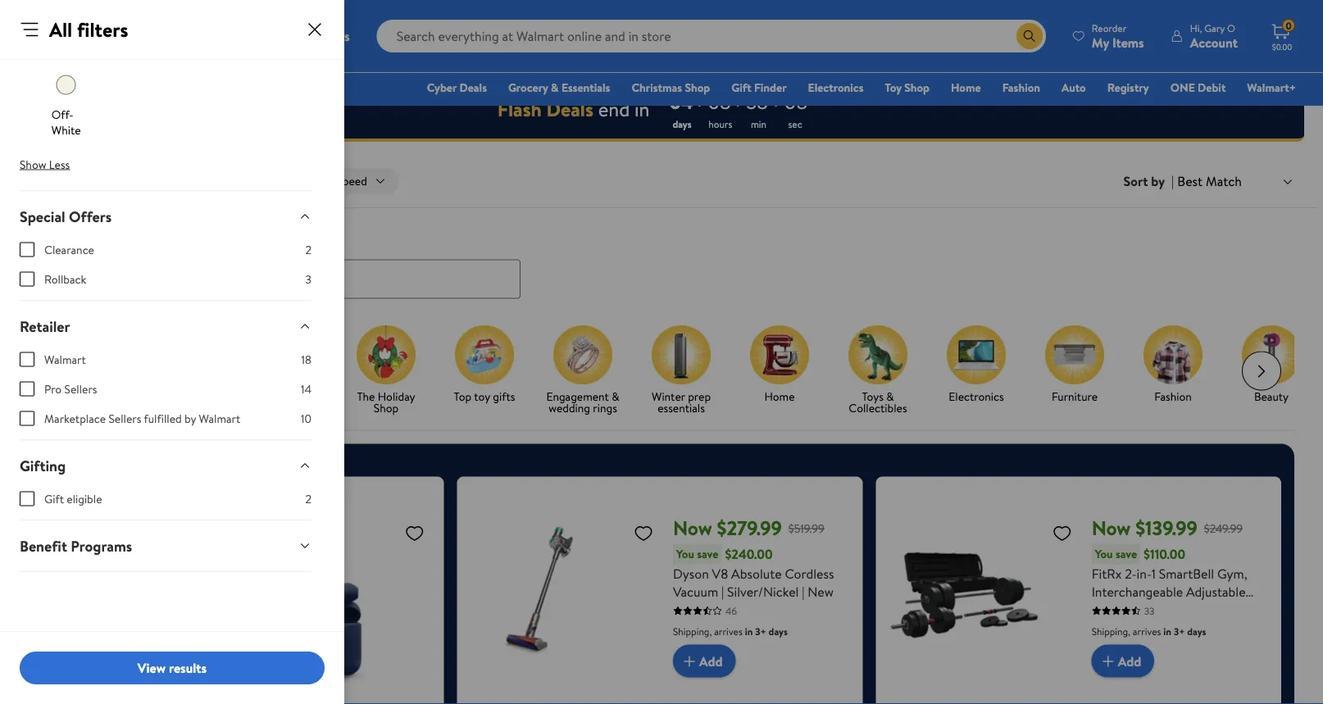 Task type: vqa. For each thing, say whether or not it's contained in the screenshot.


Task type: describe. For each thing, give the bounding box(es) containing it.
0 horizontal spatial |
[[721, 583, 724, 601]]

add button for $139.99
[[1092, 645, 1155, 678]]

engagement & wedding rings link
[[540, 325, 626, 417]]

the holiday shop link
[[344, 325, 429, 417]]

sec
[[788, 117, 802, 131]]

toys & collectibles image
[[849, 325, 908, 384]]

essentials
[[562, 80, 610, 96]]

cyber deals
[[427, 80, 487, 96]]

retailer button
[[7, 302, 325, 352]]

08 for 08 : hours
[[708, 88, 731, 115]]

2 for gift eligible
[[305, 491, 312, 507]]

view
[[138, 659, 166, 677]]

fitrx
[[1092, 565, 1122, 583]]

$110.00
[[1144, 545, 1186, 563]]

all for flash
[[184, 388, 195, 404]]

next slide for chipmodulewithimages list image
[[1242, 351, 1281, 391]]

special offers
[[20, 207, 112, 227]]

& for toys
[[886, 388, 894, 404]]

gifting
[[20, 456, 66, 476]]

registry
[[1107, 80, 1149, 96]]

gift finder link
[[724, 79, 794, 96]]

gift for gift eligible
[[44, 491, 64, 507]]

shop inside the holiday shop
[[374, 400, 399, 416]]

deals
[[99, 388, 124, 404]]

grocery & essentials
[[508, 80, 610, 96]]

prep
[[688, 388, 711, 404]]

by inside retailer 'group'
[[184, 411, 196, 427]]

one debit
[[1171, 80, 1226, 96]]

special
[[20, 207, 65, 227]]

furniture image
[[1045, 325, 1104, 384]]

weight
[[1222, 601, 1262, 619]]

beauty image
[[1242, 325, 1301, 384]]

0 horizontal spatial walmart
[[44, 352, 86, 368]]

holiday
[[378, 388, 415, 404]]

programs
[[71, 536, 132, 557]]

you for now $279.99
[[676, 546, 694, 562]]

: for 08
[[736, 93, 740, 111]]

one debit link
[[1163, 79, 1233, 96]]

view results button
[[20, 652, 325, 685]]

silver/nickel
[[727, 583, 799, 601]]

save for $279.99
[[697, 546, 719, 562]]

retailer
[[20, 316, 70, 337]]

search image
[[39, 273, 52, 286]]

walmart+ link
[[1240, 79, 1304, 96]]

0 horizontal spatial in
[[635, 95, 650, 123]]

furniture
[[1052, 388, 1098, 404]]

now $139.99 $249.99
[[1092, 515, 1243, 542]]

marketplace
[[44, 411, 106, 427]]

toy
[[885, 80, 902, 96]]

toy shop link
[[878, 79, 937, 96]]

now $139.99 group
[[889, 490, 1268, 702]]

04 : days
[[669, 88, 701, 131]]

results
[[169, 659, 207, 677]]

dyson
[[673, 565, 709, 583]]

58
[[746, 88, 768, 115]]

white
[[51, 123, 81, 139]]

shipping, for now $279.99
[[673, 624, 712, 638]]

winter prep essentials link
[[639, 325, 724, 417]]

home image
[[750, 325, 809, 384]]

special offers button
[[7, 192, 325, 242]]

set,
[[1092, 619, 1114, 637]]

walmart image
[[26, 23, 133, 49]]

dumbbells
[[1092, 601, 1152, 619]]

58 : min
[[746, 88, 778, 131]]

3+ for now $279.99
[[755, 624, 766, 638]]

arrives for $279.99
[[714, 624, 743, 638]]

beauty
[[1254, 388, 1289, 404]]

08 : hours
[[708, 88, 740, 131]]

in for now $279.99
[[745, 624, 753, 638]]

add for $139.99
[[1118, 652, 1141, 670]]

gym,
[[1218, 565, 1247, 583]]

add to favorites list, dyson v8 absolute cordless vacuum | silver/nickel | new image
[[634, 523, 653, 543]]

now for now $139.99
[[1092, 515, 1131, 542]]

0
[[1286, 19, 1292, 33]]

finder
[[754, 80, 787, 96]]

show less
[[20, 157, 70, 173]]

10
[[301, 411, 312, 427]]

barbell
[[1179, 601, 1218, 619]]

Search search field
[[377, 20, 1046, 52]]

days inside 04 : days
[[673, 117, 692, 131]]

& for grocery
[[551, 80, 559, 96]]

christmas
[[632, 80, 682, 96]]

: for 58
[[774, 93, 778, 111]]

gift for gift finder
[[731, 80, 752, 96]]

close panel image
[[305, 20, 325, 39]]

sellers for marketplace
[[109, 411, 141, 427]]

0 horizontal spatial electronics
[[808, 80, 864, 96]]

interchangeable
[[1092, 583, 1183, 601]]

top flash deals
[[250, 388, 326, 404]]

auto
[[1062, 80, 1086, 96]]

deals for cyber deals
[[460, 80, 487, 96]]

shop all deals link
[[48, 325, 134, 405]]

retailer group
[[20, 352, 312, 440]]

shop all deals image
[[61, 325, 121, 384]]

winter prep essentials image
[[652, 325, 711, 384]]

engagement & wedding rings image
[[553, 325, 612, 384]]

off-
[[51, 107, 73, 123]]

rings
[[593, 400, 617, 416]]

flash deals end in
[[497, 95, 650, 123]]

new
[[808, 583, 834, 601]]

sort and filter section element
[[6, 155, 1318, 208]]

toys
[[862, 388, 884, 404]]

none checkbox inside retailer 'group'
[[20, 382, 34, 397]]

timer containing 04
[[19, 80, 1304, 142]]

registry link
[[1100, 79, 1157, 96]]

flash inside 'search field'
[[25, 227, 59, 247]]

walmart+
[[1247, 80, 1296, 96]]



Task type: locate. For each thing, give the bounding box(es) containing it.
: left the 58 on the top of the page
[[736, 93, 740, 111]]

1 shipping, from the left
[[673, 624, 712, 638]]

33
[[1144, 604, 1155, 618]]

2 save from the left
[[1116, 546, 1137, 562]]

all filters dialog
[[0, 0, 344, 704]]

1 vertical spatial walmart
[[199, 411, 240, 427]]

1 horizontal spatial top
[[454, 388, 472, 404]]

you for now $139.99
[[1095, 546, 1113, 562]]

2 add to cart image from the left
[[1098, 651, 1118, 671]]

2 for clearance
[[305, 242, 312, 258]]

fulfilled
[[144, 411, 182, 427]]

1 horizontal spatial by
[[1151, 172, 1165, 190]]

None checkbox
[[20, 243, 34, 257], [20, 272, 34, 287], [20, 353, 34, 367], [20, 412, 34, 426], [20, 492, 34, 507], [20, 243, 34, 257], [20, 272, 34, 287], [20, 353, 34, 367], [20, 412, 34, 426], [20, 492, 34, 507]]

0 vertical spatial home
[[951, 80, 981, 96]]

all
[[49, 16, 72, 43]]

1 horizontal spatial all
[[184, 388, 195, 404]]

Search in Flash Deals search field
[[25, 260, 521, 299]]

shipping, arrives in 3+ days down the 33
[[1092, 624, 1206, 638]]

1 vertical spatial electronics link
[[934, 325, 1019, 405]]

: inside 04 : days
[[698, 93, 701, 111]]

hours
[[709, 117, 732, 131]]

shipping, arrives in 3+ days for $139.99
[[1092, 624, 1206, 638]]

2 : from the left
[[736, 93, 740, 111]]

0 horizontal spatial add button
[[673, 645, 736, 678]]

0 horizontal spatial all
[[85, 388, 96, 404]]

shipping,
[[673, 624, 712, 638], [1092, 624, 1131, 638]]

1 horizontal spatial days
[[769, 624, 788, 638]]

2 horizontal spatial &
[[886, 388, 894, 404]]

shipping, down "vacuum"
[[673, 624, 712, 638]]

& right toys
[[886, 388, 894, 404]]

add to cart image inside "now $279.99" group
[[680, 651, 699, 671]]

0 vertical spatial electronics link
[[801, 79, 871, 96]]

1 horizontal spatial sellers
[[109, 411, 141, 427]]

shop all flash deals
[[156, 388, 223, 416]]

1 horizontal spatial home
[[951, 80, 981, 96]]

gift
[[731, 80, 752, 96], [44, 491, 64, 507]]

shipping, inside "now $279.99" group
[[673, 624, 712, 638]]

2 horizontal spatial in
[[1164, 624, 1172, 638]]

add
[[699, 652, 723, 670], [1118, 652, 1141, 670]]

gift inside the all filters dialog
[[44, 491, 64, 507]]

days down barbell
[[1187, 624, 1206, 638]]

1 save from the left
[[697, 546, 719, 562]]

2 now from the left
[[1092, 515, 1131, 542]]

essentials
[[658, 400, 705, 416]]

save inside you save $240.00 dyson v8 absolute cordless vacuum | silver/nickel | new
[[697, 546, 719, 562]]

1 : from the left
[[698, 93, 701, 111]]

in-
[[1137, 565, 1152, 583]]

add to favorites list, fitrx 2-in-1 smartbell gym, interchangeable adjustable dumbbells and barbell weight set, 100lbs. image
[[1052, 523, 1072, 543]]

2 shipping, arrives in 3+ days from the left
[[1092, 624, 1206, 638]]

1 vertical spatial fashion link
[[1131, 325, 1216, 405]]

auto link
[[1054, 79, 1093, 96]]

shipping, down dumbbells
[[1092, 624, 1131, 638]]

add to cart image down "vacuum"
[[680, 651, 699, 671]]

1 vertical spatial by
[[184, 411, 196, 427]]

top toy gifts image
[[455, 325, 514, 384]]

Flash Deals search field
[[6, 227, 1318, 299]]

the holiday shop
[[357, 388, 415, 416]]

fashion image
[[1144, 325, 1203, 384]]

2 inside special offers group
[[305, 242, 312, 258]]

0 horizontal spatial fashion
[[1002, 80, 1040, 96]]

fashion down fashion image
[[1154, 388, 1192, 404]]

by right fulfilled
[[184, 411, 196, 427]]

timer
[[19, 80, 1304, 142]]

save
[[697, 546, 719, 562], [1116, 546, 1137, 562]]

add to cart image for now $279.99
[[680, 651, 699, 671]]

1 horizontal spatial electronics link
[[934, 325, 1019, 405]]

2 08 from the left
[[784, 88, 807, 115]]

home
[[951, 80, 981, 96], [764, 388, 795, 404]]

1 vertical spatial fashion
[[1154, 388, 1192, 404]]

all inside shop all flash deals
[[184, 388, 195, 404]]

shop all deals
[[58, 388, 124, 404]]

benefit programs button
[[7, 521, 325, 571]]

gift finder
[[731, 80, 787, 96]]

electronics link
[[801, 79, 871, 96], [934, 325, 1019, 405]]

18
[[301, 352, 312, 368]]

in for now $139.99
[[1164, 624, 1172, 638]]

3+ inside now $139.99 group
[[1174, 624, 1185, 638]]

14
[[301, 381, 312, 397]]

and
[[1155, 601, 1176, 619]]

3 : from the left
[[774, 93, 778, 111]]

2 shipping, from the left
[[1092, 624, 1131, 638]]

shipping, for now $139.99
[[1092, 624, 1131, 638]]

color group
[[20, 0, 312, 145]]

add to cart image
[[680, 651, 699, 671], [1098, 651, 1118, 671]]

shipping, arrives in 3+ days inside now $139.99 group
[[1092, 624, 1206, 638]]

3+ down silver/nickel
[[755, 624, 766, 638]]

1 all from the left
[[85, 388, 96, 404]]

shipping, arrives in 3+ days inside "now $279.99" group
[[673, 624, 788, 638]]

sellers for pro
[[64, 381, 97, 397]]

pro
[[44, 381, 62, 397]]

1 vertical spatial home link
[[737, 325, 822, 405]]

you inside the you save $110.00 fitrx 2-in-1 smartbell gym, interchangeable adjustable dumbbells and barbell weight set, 100lbs.
[[1095, 546, 1113, 562]]

1 horizontal spatial now
[[1092, 515, 1131, 542]]

0 horizontal spatial home
[[764, 388, 795, 404]]

1 horizontal spatial fashion link
[[1131, 325, 1216, 405]]

Walmart Site-Wide search field
[[377, 20, 1046, 52]]

now for now $279.99
[[673, 515, 712, 542]]

08 up sec
[[784, 88, 807, 115]]

1 top from the left
[[250, 388, 268, 404]]

the holiday shop image
[[357, 325, 416, 384]]

in inside "now $279.99" group
[[745, 624, 753, 638]]

0 vertical spatial gift
[[731, 80, 752, 96]]

in
[[635, 95, 650, 123], [745, 624, 753, 638], [1164, 624, 1172, 638]]

by inside sort and filter section element
[[1151, 172, 1165, 190]]

add button down '46'
[[673, 645, 736, 678]]

toy shop
[[885, 80, 930, 96]]

top flash deals link
[[245, 325, 330, 405]]

top
[[250, 388, 268, 404], [454, 388, 472, 404]]

in down and
[[1164, 624, 1172, 638]]

days for now $139.99
[[1187, 624, 1206, 638]]

beauty link
[[1229, 325, 1314, 405]]

1 2 from the top
[[305, 242, 312, 258]]

0 horizontal spatial days
[[673, 117, 692, 131]]

1 vertical spatial home
[[764, 388, 795, 404]]

0 vertical spatial electronics
[[808, 80, 864, 96]]

2-
[[1125, 565, 1137, 583]]

0 vertical spatial home link
[[944, 79, 988, 96]]

0 vertical spatial sellers
[[64, 381, 97, 397]]

flash deals end in 4 days 8 hours 58 minutes 8 seconds element
[[497, 95, 650, 123]]

engagement
[[546, 388, 609, 404]]

flash inside shop all flash deals
[[197, 388, 223, 404]]

1 vertical spatial electronics
[[949, 388, 1004, 404]]

: inside 08 : hours
[[736, 93, 740, 111]]

& right 'engagement'
[[612, 388, 619, 404]]

1 vertical spatial 2
[[305, 491, 312, 507]]

top for top toy gifts
[[454, 388, 472, 404]]

1 horizontal spatial &
[[612, 388, 619, 404]]

0 horizontal spatial save
[[697, 546, 719, 562]]

3+ for now $139.99
[[1174, 624, 1185, 638]]

0 horizontal spatial you
[[676, 546, 694, 562]]

0 horizontal spatial home link
[[737, 325, 822, 405]]

save for $139.99
[[1116, 546, 1137, 562]]

min
[[751, 117, 767, 131]]

flash deals
[[25, 227, 97, 247]]

save inside the you save $110.00 fitrx 2-in-1 smartbell gym, interchangeable adjustable dumbbells and barbell weight set, 100lbs.
[[1116, 546, 1137, 562]]

benefit programs
[[20, 536, 132, 557]]

the
[[357, 388, 375, 404]]

sellers right pro
[[64, 381, 97, 397]]

1 horizontal spatial add button
[[1092, 645, 1155, 678]]

absolute
[[731, 565, 782, 583]]

& right grocery
[[551, 80, 559, 96]]

0 horizontal spatial arrives
[[714, 624, 743, 638]]

1 vertical spatial sellers
[[109, 411, 141, 427]]

furniture link
[[1032, 325, 1117, 405]]

$240.00
[[725, 545, 773, 563]]

0 vertical spatial walmart
[[44, 352, 86, 368]]

arrives down the 33
[[1133, 624, 1161, 638]]

: right the 58 on the top of the page
[[774, 93, 778, 111]]

1 08 from the left
[[708, 88, 731, 115]]

0 horizontal spatial now
[[673, 515, 712, 542]]

add button inside now $139.99 group
[[1092, 645, 1155, 678]]

walmart up the pro sellers
[[44, 352, 86, 368]]

1 horizontal spatial you
[[1095, 546, 1113, 562]]

0 horizontal spatial 3+
[[755, 624, 766, 638]]

you up fitrx
[[1095, 546, 1113, 562]]

in right 'end'
[[635, 95, 650, 123]]

top left 14
[[250, 388, 268, 404]]

top left toy
[[454, 388, 472, 404]]

2 2 from the top
[[305, 491, 312, 507]]

08 for 08 sec
[[784, 88, 807, 115]]

sellers
[[64, 381, 97, 397], [109, 411, 141, 427]]

1
[[1152, 565, 1156, 583]]

christmas shop link
[[624, 79, 718, 96]]

home link
[[944, 79, 988, 96], [737, 325, 822, 405]]

1 horizontal spatial walmart
[[199, 411, 240, 427]]

show
[[20, 157, 46, 173]]

sort by |
[[1124, 172, 1174, 190]]

days for now $279.99
[[769, 624, 788, 638]]

deals for flash deals
[[62, 227, 97, 247]]

all filters
[[49, 16, 128, 43]]

1 3+ from the left
[[755, 624, 766, 638]]

1 horizontal spatial in
[[745, 624, 753, 638]]

home right toy shop link
[[951, 80, 981, 96]]

1 now from the left
[[673, 515, 712, 542]]

deals for flash deals end in
[[546, 95, 594, 123]]

benefit
[[20, 536, 67, 557]]

all for deals
[[85, 388, 96, 404]]

shipping, arrives in 3+ days down '46'
[[673, 624, 788, 638]]

add button for $279.99
[[673, 645, 736, 678]]

shop all flash deals link
[[147, 325, 232, 417]]

1 horizontal spatial fashion
[[1154, 388, 1192, 404]]

deals
[[460, 80, 487, 96], [546, 95, 594, 123], [62, 227, 97, 247], [298, 388, 326, 404], [176, 400, 203, 416]]

electronics image
[[947, 325, 1006, 384]]

add to cart image inside now $139.99 group
[[1098, 651, 1118, 671]]

2 horizontal spatial |
[[1172, 172, 1174, 190]]

sort
[[1124, 172, 1148, 190]]

: for 04
[[698, 93, 701, 111]]

0 horizontal spatial by
[[184, 411, 196, 427]]

add down 100lbs.
[[1118, 652, 1141, 670]]

toys & collectibles link
[[835, 325, 921, 417]]

& inside the engagement & wedding rings
[[612, 388, 619, 404]]

1 horizontal spatial save
[[1116, 546, 1137, 562]]

1 horizontal spatial :
[[736, 93, 740, 111]]

0 horizontal spatial &
[[551, 80, 559, 96]]

offers
[[69, 207, 112, 227]]

0 horizontal spatial 08
[[708, 88, 731, 115]]

3+ inside "now $279.99" group
[[755, 624, 766, 638]]

& inside 'toys & collectibles'
[[886, 388, 894, 404]]

smartbell
[[1159, 565, 1214, 583]]

deals inside shop all flash deals
[[176, 400, 203, 416]]

1 horizontal spatial 08
[[784, 88, 807, 115]]

shipping, arrives in 3+ days for $279.99
[[673, 624, 788, 638]]

1 horizontal spatial shipping,
[[1092, 624, 1131, 638]]

0 vertical spatial 2
[[305, 242, 312, 258]]

add inside "now $279.99" group
[[699, 652, 723, 670]]

1 horizontal spatial electronics
[[949, 388, 1004, 404]]

by right sort
[[1151, 172, 1165, 190]]

0 horizontal spatial fashion link
[[995, 79, 1048, 96]]

& for engagement
[[612, 388, 619, 404]]

add to cart image down set,
[[1098, 651, 1118, 671]]

08 inside 08 : hours
[[708, 88, 731, 115]]

days inside "now $279.99" group
[[769, 624, 788, 638]]

0 horizontal spatial shipping,
[[673, 624, 712, 638]]

save up v8
[[697, 546, 719, 562]]

gift left finder
[[731, 80, 752, 96]]

$519.99
[[789, 520, 825, 536]]

1 horizontal spatial gift
[[731, 80, 752, 96]]

2 add button from the left
[[1092, 645, 1155, 678]]

add button inside "now $279.99" group
[[673, 645, 736, 678]]

2 you from the left
[[1095, 546, 1113, 562]]

save up 2-
[[1116, 546, 1137, 562]]

days down silver/nickel
[[769, 624, 788, 638]]

you up dyson
[[676, 546, 694, 562]]

2 up the 3
[[305, 242, 312, 258]]

now up dyson
[[673, 515, 712, 542]]

shipping, inside now $139.99 group
[[1092, 624, 1131, 638]]

| right sort
[[1172, 172, 1174, 190]]

cyber
[[427, 80, 457, 96]]

now $279.99 $519.99
[[673, 515, 825, 542]]

1 shipping, arrives in 3+ days from the left
[[673, 624, 788, 638]]

| left new
[[802, 583, 805, 601]]

electronics right 08 sec
[[808, 80, 864, 96]]

grocery & essentials link
[[501, 79, 618, 96]]

08 sec
[[784, 88, 807, 131]]

you save $110.00 fitrx 2-in-1 smartbell gym, interchangeable adjustable dumbbells and barbell weight set, 100lbs.
[[1092, 545, 1262, 637]]

2 down 10
[[305, 491, 312, 507]]

add to cart image for now $139.99
[[1098, 651, 1118, 671]]

1 add to cart image from the left
[[680, 651, 699, 671]]

one
[[1171, 80, 1195, 96]]

top toy gifts
[[454, 388, 515, 404]]

add for $279.99
[[699, 652, 723, 670]]

2 top from the left
[[454, 388, 472, 404]]

vacuum
[[673, 583, 718, 601]]

0 horizontal spatial top
[[250, 388, 268, 404]]

2 horizontal spatial :
[[774, 93, 778, 111]]

$0.00
[[1272, 41, 1292, 52]]

1 arrives from the left
[[714, 624, 743, 638]]

1 horizontal spatial shipping, arrives in 3+ days
[[1092, 624, 1206, 638]]

electronics down electronics image
[[949, 388, 1004, 404]]

1 add button from the left
[[673, 645, 736, 678]]

shop inside shop all flash deals
[[156, 388, 181, 404]]

christmas shop
[[632, 80, 710, 96]]

None checkbox
[[20, 382, 34, 397]]

| right "vacuum"
[[721, 583, 724, 601]]

0 horizontal spatial add
[[699, 652, 723, 670]]

3+ down and
[[1174, 624, 1185, 638]]

08 up hours
[[708, 88, 731, 115]]

2 3+ from the left
[[1174, 624, 1185, 638]]

gift left eligible
[[44, 491, 64, 507]]

shipping, arrives in 3+ days
[[673, 624, 788, 638], [1092, 624, 1206, 638]]

days down the 04 on the top right of page
[[673, 117, 692, 131]]

gifts
[[493, 388, 515, 404]]

2 add from the left
[[1118, 652, 1141, 670]]

$279.99
[[717, 515, 782, 542]]

1 vertical spatial gift
[[44, 491, 64, 507]]

home down home image on the right of page
[[764, 388, 795, 404]]

sellers down deals
[[109, 411, 141, 427]]

0 horizontal spatial shipping, arrives in 3+ days
[[673, 624, 788, 638]]

arrives down '46'
[[714, 624, 743, 638]]

1 horizontal spatial add to cart image
[[1098, 651, 1118, 671]]

2 arrives from the left
[[1133, 624, 1161, 638]]

top toy gifts link
[[442, 325, 527, 405]]

0 horizontal spatial gift
[[44, 491, 64, 507]]

add down "vacuum"
[[699, 652, 723, 670]]

1 horizontal spatial 3+
[[1174, 624, 1185, 638]]

walmart right fulfilled
[[199, 411, 240, 427]]

0 vertical spatial fashion link
[[995, 79, 1048, 96]]

arrives inside now $139.99 group
[[1133, 624, 1161, 638]]

now $279.99 group
[[470, 490, 850, 702]]

special offers group
[[20, 242, 312, 301]]

0 vertical spatial fashion
[[1002, 80, 1040, 96]]

add inside now $139.99 group
[[1118, 652, 1141, 670]]

arrives inside "now $279.99" group
[[714, 624, 743, 638]]

0 horizontal spatial :
[[698, 93, 701, 111]]

deals inside 'search field'
[[62, 227, 97, 247]]

now up fitrx
[[1092, 515, 1131, 542]]

view results
[[138, 659, 207, 677]]

gifting button
[[7, 441, 325, 491]]

1 add from the left
[[699, 652, 723, 670]]

0 horizontal spatial sellers
[[64, 381, 97, 397]]

0 horizontal spatial electronics link
[[801, 79, 871, 96]]

filters
[[77, 16, 128, 43]]

arrives for $139.99
[[1133, 624, 1161, 638]]

2 all from the left
[[184, 388, 195, 404]]

46
[[726, 604, 737, 618]]

days inside now $139.99 group
[[1187, 624, 1206, 638]]

1 horizontal spatial add
[[1118, 652, 1141, 670]]

&
[[551, 80, 559, 96], [612, 388, 619, 404], [886, 388, 894, 404]]

| inside sort and filter section element
[[1172, 172, 1174, 190]]

end
[[598, 95, 630, 123]]

add button down 100lbs.
[[1092, 645, 1155, 678]]

0 horizontal spatial add to cart image
[[680, 651, 699, 671]]

add to favorites list, open box | dell chromebook | newest os | 11.6-inch | intel celeron | 4gb ram 16gb | bundle: wireless mouse, bluetooth/wireless airbuds by certified 2 day express image
[[405, 523, 424, 543]]

top flash deals image
[[258, 325, 317, 384]]

08
[[708, 88, 731, 115], [784, 88, 807, 115]]

2 horizontal spatial days
[[1187, 624, 1206, 638]]

you inside you save $240.00 dyson v8 absolute cordless vacuum | silver/nickel | new
[[676, 546, 694, 562]]

fashion left auto link
[[1002, 80, 1040, 96]]

1 horizontal spatial home link
[[944, 79, 988, 96]]

1 horizontal spatial |
[[802, 583, 805, 601]]

in down silver/nickel
[[745, 624, 753, 638]]

walmart
[[44, 352, 86, 368], [199, 411, 240, 427]]

in inside now $139.99 group
[[1164, 624, 1172, 638]]

winter prep essentials
[[652, 388, 711, 416]]

1 horizontal spatial arrives
[[1133, 624, 1161, 638]]

: inside 58 : min
[[774, 93, 778, 111]]

fashion link
[[995, 79, 1048, 96], [1131, 325, 1216, 405]]

& inside grocery & essentials link
[[551, 80, 559, 96]]

group
[[52, 490, 431, 704]]

: right the 04 on the top right of page
[[698, 93, 701, 111]]

0 vertical spatial by
[[1151, 172, 1165, 190]]

adjustable
[[1186, 583, 1246, 601]]

1 you from the left
[[676, 546, 694, 562]]

top for top flash deals
[[250, 388, 268, 404]]



